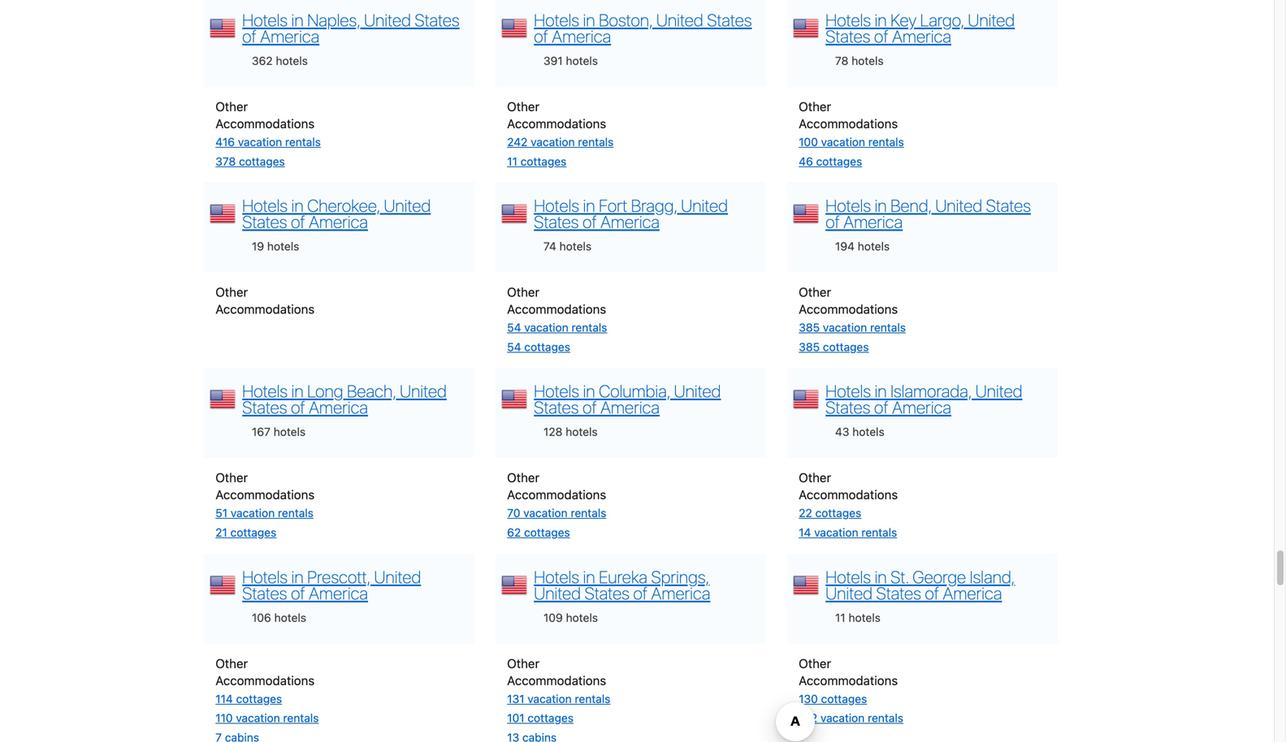 Task type: vqa. For each thing, say whether or not it's contained in the screenshot.


Task type: describe. For each thing, give the bounding box(es) containing it.
14 vacation rentals link
[[799, 526, 897, 540]]

43
[[835, 426, 850, 439]]

in for naples,
[[291, 10, 304, 30]]

cottages inside 114 cottages 110 vacation rentals
[[236, 693, 282, 706]]

america inside hotels in boston, united states of america 391 hotels
[[552, 26, 611, 46]]

hotels for hotels in naples, united states of america
[[242, 10, 288, 30]]

states inside hotels in columbia, united states of america 128 hotels
[[534, 398, 579, 418]]

united inside hotels in key largo, united states of america 78 hotels
[[968, 10, 1015, 30]]

101
[[507, 712, 525, 725]]

other accommodations 51 vacation rentals 21 cottages
[[215, 471, 315, 540]]

vacation inside other accommodations 130 cottages 122 vacation rentals
[[821, 712, 865, 725]]

54 vacation rentals link
[[507, 321, 607, 334]]

other accommodations for hotels in eureka springs, united states of america
[[507, 656, 606, 688]]

states inside hotels in st. george island, united states of america 11 hotels
[[876, 583, 921, 604]]

united inside hotels in eureka springs, united states of america 109 hotels
[[534, 583, 581, 604]]

other accommodations 416 vacation rentals 378 cottages
[[215, 99, 321, 168]]

accommodations for hotels in bend, united states of america
[[799, 302, 898, 317]]

america inside hotels in columbia, united states of america 128 hotels
[[601, 398, 660, 418]]

united inside hotels in prescott, united states of america 106 hotels
[[374, 567, 421, 587]]

130
[[799, 693, 818, 706]]

cottages inside other accommodations 130 cottages 122 vacation rentals
[[821, 693, 867, 706]]

242
[[507, 135, 528, 149]]

vacation for other accommodations 242 vacation rentals 11 cottages
[[531, 135, 575, 149]]

cottages inside other accommodations 242 vacation rentals 11 cottages
[[521, 155, 567, 168]]

416
[[215, 135, 235, 149]]

united inside hotels in bend, united states of america 194 hotels
[[935, 196, 983, 216]]

beach,
[[347, 381, 396, 402]]

rentals inside "131 vacation rentals 101 cottages"
[[575, 693, 611, 706]]

in for key
[[875, 10, 887, 30]]

of inside hotels in fort bragg, united states of america 74 hotels
[[583, 212, 597, 232]]

hotels inside hotels in fort bragg, united states of america 74 hotels
[[560, 240, 592, 253]]

rentals for other accommodations 70 vacation rentals 62 cottages
[[571, 507, 606, 520]]

11 cottages link
[[507, 155, 567, 168]]

accommodations for hotels in naples, united states of america
[[215, 116, 315, 131]]

in for st.
[[875, 567, 887, 587]]

22
[[799, 507, 812, 520]]

long
[[307, 381, 343, 402]]

385 cottages link
[[799, 340, 869, 354]]

hotels in long beach, united states of america link
[[242, 381, 447, 418]]

states inside hotels in fort bragg, united states of america 74 hotels
[[534, 212, 579, 232]]

vacation for other accommodations 51 vacation rentals 21 cottages
[[231, 507, 275, 520]]

hotels inside hotels in columbia, united states of america 128 hotels
[[566, 426, 598, 439]]

391
[[544, 54, 563, 67]]

of inside hotels in cherokee, united states of america 19 hotels
[[291, 212, 305, 232]]

51
[[215, 507, 228, 520]]

in for cherokee,
[[291, 196, 304, 216]]

hotels for hotels in fort bragg, united states of america
[[534, 196, 579, 216]]

in for boston,
[[583, 10, 595, 30]]

states inside hotels in long beach, united states of america 167 hotels
[[242, 398, 287, 418]]

united inside hotels in naples, united states of america 362 hotels
[[364, 10, 411, 30]]

america inside hotels in key largo, united states of america 78 hotels
[[892, 26, 952, 46]]

other for hotels in key largo, united states of america
[[799, 99, 831, 114]]

14
[[799, 526, 811, 540]]

78
[[835, 54, 849, 67]]

cottages inside "other accommodations 385 vacation rentals 385 cottages"
[[823, 340, 869, 354]]

hotels inside hotels in islamorada, united states of america 43 hotels
[[853, 426, 885, 439]]

hotels in eureka springs, united states of america 109 hotels
[[534, 567, 711, 625]]

128
[[544, 426, 563, 439]]

states inside hotels in boston, united states of america 391 hotels
[[707, 10, 752, 30]]

122
[[799, 712, 818, 725]]

hotels in fort bragg, united states of america link
[[534, 196, 728, 232]]

hotels in naples, united states of america 362 hotels
[[242, 10, 460, 67]]

19
[[252, 240, 264, 253]]

america inside hotels in bend, united states of america 194 hotels
[[844, 212, 903, 232]]

rentals for other accommodations 385 vacation rentals 385 cottages
[[870, 321, 906, 334]]

of inside hotels in islamorada, united states of america 43 hotels
[[874, 398, 889, 418]]

cottages inside "131 vacation rentals 101 cottages"
[[528, 712, 574, 725]]

accommodations for hotels in islamorada, united states of america
[[799, 488, 898, 502]]

other accommodations down 19
[[215, 285, 315, 317]]

rentals for other accommodations 242 vacation rentals 11 cottages
[[578, 135, 614, 149]]

accommodations for hotels in columbia, united states of america
[[507, 488, 606, 502]]

101 cottages link
[[507, 712, 574, 725]]

rentals inside other accommodations 130 cottages 122 vacation rentals
[[868, 712, 904, 725]]

hotels inside hotels in boston, united states of america 391 hotels
[[566, 54, 598, 67]]

hotels in islamorada, united states of america 43 hotels
[[826, 381, 1023, 439]]

united inside hotels in long beach, united states of america 167 hotels
[[400, 381, 447, 402]]

in for islamorada,
[[875, 381, 887, 402]]

hotels in naples, united states of america link
[[242, 10, 460, 46]]

rentals for other accommodations 100 vacation rentals 46 cottages
[[868, 135, 904, 149]]

hotels in st. george island, united states of america 11 hotels
[[826, 567, 1015, 625]]

key
[[891, 10, 917, 30]]

in for fort
[[583, 196, 595, 216]]

hotels in columbia, united states of america 128 hotels
[[534, 381, 721, 439]]

hotels inside hotels in cherokee, united states of america 19 hotels
[[267, 240, 299, 253]]

islamorada,
[[891, 381, 972, 402]]

cottages inside other accommodations 100 vacation rentals 46 cottages
[[816, 155, 862, 168]]

united inside hotels in islamorada, united states of america 43 hotels
[[976, 381, 1023, 402]]

hotels in bend, united states of america link
[[826, 196, 1031, 232]]

united inside hotels in columbia, united states of america 128 hotels
[[674, 381, 721, 402]]

1 385 from the top
[[799, 321, 820, 334]]

hotels in fort bragg, united states of america 74 hotels
[[534, 196, 728, 253]]

hotels in bend, united states of america 194 hotels
[[826, 196, 1031, 253]]

hotels inside hotels in bend, united states of america 194 hotels
[[858, 240, 890, 253]]

hotels in columbia, united states of america link
[[534, 381, 721, 418]]

122 vacation rentals link
[[799, 712, 904, 725]]

hotels inside hotels in key largo, united states of america 78 hotels
[[852, 54, 884, 67]]

21
[[215, 526, 227, 540]]

hotels for hotels in long beach, united states of america
[[242, 381, 288, 402]]

109
[[544, 611, 563, 625]]

hotels for hotels in islamorada, united states of america
[[826, 381, 871, 402]]

america inside hotels in islamorada, united states of america 43 hotels
[[892, 398, 952, 418]]

hotels inside hotels in st. george island, united states of america 11 hotels
[[849, 611, 881, 625]]

other accommodations 100 vacation rentals 46 cottages
[[799, 99, 904, 168]]

hotels in cherokee, united states of america 19 hotels
[[242, 196, 431, 253]]

378
[[215, 155, 236, 168]]

accommodations for hotels in long beach, united states of america
[[215, 488, 315, 502]]

america inside hotels in cherokee, united states of america 19 hotels
[[309, 212, 368, 232]]

194
[[835, 240, 855, 253]]

in for prescott,
[[291, 567, 304, 587]]

in for long
[[291, 381, 304, 402]]

cottages inside other accommodations 22 cottages 14 vacation rentals
[[815, 507, 862, 520]]

accommodations for hotels in key largo, united states of america
[[799, 116, 898, 131]]

100
[[799, 135, 818, 149]]

bend,
[[891, 196, 932, 216]]

states inside hotels in naples, united states of america 362 hotels
[[415, 10, 460, 30]]

hotels in long beach, united states of america 167 hotels
[[242, 381, 447, 439]]

other accommodations 130 cottages 122 vacation rentals
[[799, 656, 904, 725]]

2 54 from the top
[[507, 340, 521, 354]]

accommodations for hotels in st. george island, united states of america
[[799, 673, 898, 688]]

21 cottages link
[[215, 526, 277, 540]]

rentals for other accommodations 51 vacation rentals 21 cottages
[[278, 507, 314, 520]]

hotels for hotels in key largo, united states of america
[[826, 10, 871, 30]]

america inside hotels in st. george island, united states of america 11 hotels
[[943, 583, 1002, 604]]

st.
[[891, 567, 909, 587]]

other accommodations 242 vacation rentals 11 cottages
[[507, 99, 614, 168]]

hotels in prescott, united states of america 106 hotels
[[242, 567, 421, 625]]

boston,
[[599, 10, 653, 30]]

hotels in cherokee, united states of america link
[[242, 196, 431, 232]]

other for hotels in st. george island, united states of america
[[799, 656, 831, 671]]

states inside hotels in key largo, united states of america 78 hotels
[[826, 26, 871, 46]]



Task type: locate. For each thing, give the bounding box(es) containing it.
hotels right 362
[[276, 54, 308, 67]]

of inside hotels in key largo, united states of america 78 hotels
[[874, 26, 889, 46]]

vacation down 114 cottages link
[[236, 712, 280, 725]]

other for hotels in boston, united states of america
[[507, 99, 540, 114]]

cottages inside other accommodations 70 vacation rentals 62 cottages
[[524, 526, 570, 540]]

of left columbia,
[[583, 398, 597, 418]]

states inside hotels in prescott, united states of america 106 hotels
[[242, 583, 287, 604]]

hotels up "128"
[[534, 381, 579, 402]]

accommodations up 242 vacation rentals "link"
[[507, 116, 606, 131]]

hotels in boston, united states of america link
[[534, 10, 752, 46]]

america inside hotels in fort bragg, united states of america 74 hotels
[[601, 212, 660, 232]]

106
[[252, 611, 271, 625]]

54 down 54 vacation rentals link
[[507, 340, 521, 354]]

hotels in boston, united states of america 391 hotels
[[534, 10, 752, 67]]

cottages down 131 vacation rentals 'link'
[[528, 712, 574, 725]]

america inside hotels in prescott, united states of america 106 hotels
[[309, 583, 368, 604]]

accommodations up 385 vacation rentals link
[[799, 302, 898, 317]]

of inside hotels in boston, united states of america 391 hotels
[[534, 26, 548, 46]]

hotels for hotels in bend, united states of america
[[826, 196, 871, 216]]

of inside hotels in columbia, united states of america 128 hotels
[[583, 398, 597, 418]]

hotels in eureka springs, united states of america link
[[534, 567, 711, 604]]

united up 109
[[534, 583, 581, 604]]

in left boston,
[[583, 10, 595, 30]]

hotels in st. george island, united states of america link
[[826, 567, 1015, 604]]

362
[[252, 54, 273, 67]]

hotels in prescott, united states of america link
[[242, 567, 421, 604]]

cherokee,
[[307, 196, 380, 216]]

1 horizontal spatial 11
[[835, 611, 846, 625]]

2 385 from the top
[[799, 340, 820, 354]]

hotels for hotels in columbia, united states of america
[[534, 381, 579, 402]]

1 vertical spatial 385
[[799, 340, 820, 354]]

rentals up st. in the bottom of the page
[[862, 526, 897, 540]]

hotels inside hotels in long beach, united states of america 167 hotels
[[274, 426, 306, 439]]

11 inside hotels in st. george island, united states of america 11 hotels
[[835, 611, 846, 625]]

1 vertical spatial 11
[[835, 611, 846, 625]]

of left long
[[291, 398, 305, 418]]

accommodations inside "other accommodations 385 vacation rentals 385 cottages"
[[799, 302, 898, 317]]

hotels up 78
[[826, 10, 871, 30]]

accommodations inside the "other accommodations 54 vacation rentals 54 cottages"
[[507, 302, 606, 317]]

vacation up 46 cottages link
[[821, 135, 865, 149]]

other accommodations 70 vacation rentals 62 cottages
[[507, 471, 606, 540]]

other accommodations for hotels in prescott, united states of america
[[215, 656, 315, 688]]

hotels
[[276, 54, 308, 67], [566, 54, 598, 67], [852, 54, 884, 67], [267, 240, 299, 253], [560, 240, 592, 253], [858, 240, 890, 253], [274, 426, 306, 439], [566, 426, 598, 439], [853, 426, 885, 439], [274, 611, 306, 625], [566, 611, 598, 625], [849, 611, 881, 625]]

of inside hotels in bend, united states of america 194 hotels
[[826, 212, 840, 232]]

vacation inside "other accommodations 385 vacation rentals 385 cottages"
[[823, 321, 867, 334]]

in inside hotels in columbia, united states of america 128 hotels
[[583, 381, 595, 402]]

385
[[799, 321, 820, 334], [799, 340, 820, 354]]

70 vacation rentals link
[[507, 507, 606, 520]]

vacation inside 114 cottages 110 vacation rentals
[[236, 712, 280, 725]]

accommodations up 131 vacation rentals 'link'
[[507, 673, 606, 688]]

hotels in key largo, united states of america 78 hotels
[[826, 10, 1015, 67]]

hotels
[[242, 10, 288, 30], [534, 10, 579, 30], [826, 10, 871, 30], [242, 196, 288, 216], [534, 196, 579, 216], [826, 196, 871, 216], [242, 381, 288, 402], [534, 381, 579, 402], [826, 381, 871, 402], [242, 567, 288, 587], [534, 567, 579, 587], [826, 567, 871, 587]]

in inside hotels in bend, united states of america 194 hotels
[[875, 196, 887, 216]]

385 down 385 vacation rentals link
[[799, 340, 820, 354]]

of left key
[[874, 26, 889, 46]]

other for hotels in fort bragg, united states of america
[[507, 285, 540, 300]]

110
[[215, 712, 233, 725]]

of left cherokee,
[[291, 212, 305, 232]]

hotels down 14 vacation rentals 'link'
[[826, 567, 871, 587]]

states inside hotels in bend, united states of america 194 hotels
[[986, 196, 1031, 216]]

vacation
[[238, 135, 282, 149], [531, 135, 575, 149], [821, 135, 865, 149], [524, 321, 569, 334], [823, 321, 867, 334], [231, 507, 275, 520], [524, 507, 568, 520], [814, 526, 859, 540], [528, 693, 572, 706], [236, 712, 280, 725], [821, 712, 865, 725]]

hotels for hotels in cherokee, united states of america
[[242, 196, 288, 216]]

rentals right 122
[[868, 712, 904, 725]]

vacation down the 22 cottages "link"
[[814, 526, 859, 540]]

in left naples,
[[291, 10, 304, 30]]

vacation up 378 cottages "link"
[[238, 135, 282, 149]]

1 54 from the top
[[507, 321, 521, 334]]

vacation for other accommodations 100 vacation rentals 46 cottages
[[821, 135, 865, 149]]

states
[[415, 10, 460, 30], [707, 10, 752, 30], [826, 26, 871, 46], [986, 196, 1031, 216], [242, 212, 287, 232], [534, 212, 579, 232], [242, 398, 287, 418], [534, 398, 579, 418], [826, 398, 871, 418], [242, 583, 287, 604], [585, 583, 630, 604], [876, 583, 921, 604]]

cottages down 54 vacation rentals link
[[524, 340, 570, 354]]

accommodations inside other accommodations 70 vacation rentals 62 cottages
[[507, 488, 606, 502]]

100 vacation rentals link
[[799, 135, 904, 149]]

accommodations up 114 cottages link
[[215, 673, 315, 688]]

of inside hotels in prescott, united states of america 106 hotels
[[291, 583, 305, 604]]

in left columbia,
[[583, 381, 595, 402]]

cottages
[[239, 155, 285, 168], [521, 155, 567, 168], [816, 155, 862, 168], [524, 340, 570, 354], [823, 340, 869, 354], [815, 507, 862, 520], [230, 526, 277, 540], [524, 526, 570, 540], [236, 693, 282, 706], [821, 693, 867, 706], [528, 712, 574, 725]]

other inside other accommodations 70 vacation rentals 62 cottages
[[507, 471, 540, 485]]

hotels up 74
[[534, 196, 579, 216]]

states inside hotels in eureka springs, united states of america 109 hotels
[[585, 583, 630, 604]]

hotels in key largo, united states of america link
[[826, 10, 1015, 46]]

of inside hotels in naples, united states of america 362 hotels
[[242, 26, 257, 46]]

hotels up '391'
[[534, 10, 579, 30]]

vacation inside "131 vacation rentals 101 cottages"
[[528, 693, 572, 706]]

america
[[260, 26, 319, 46], [552, 26, 611, 46], [892, 26, 952, 46], [309, 212, 368, 232], [601, 212, 660, 232], [844, 212, 903, 232], [309, 398, 368, 418], [601, 398, 660, 418], [892, 398, 952, 418], [309, 583, 368, 604], [651, 583, 711, 604], [943, 583, 1002, 604]]

fort
[[599, 196, 628, 216]]

cottages up 110 vacation rentals link
[[236, 693, 282, 706]]

bragg,
[[631, 196, 677, 216]]

rentals for other accommodations 54 vacation rentals 54 cottages
[[572, 321, 607, 334]]

vacation up 101 cottages link
[[528, 693, 572, 706]]

rentals inside other accommodations 70 vacation rentals 62 cottages
[[571, 507, 606, 520]]

11 down 242
[[507, 155, 518, 168]]

united right naples,
[[364, 10, 411, 30]]

of up the 194
[[826, 212, 840, 232]]

in inside hotels in naples, united states of america 362 hotels
[[291, 10, 304, 30]]

in inside hotels in boston, united states of america 391 hotels
[[583, 10, 595, 30]]

hotels inside hotels in prescott, united states of america 106 hotels
[[274, 611, 306, 625]]

of left islamorada,
[[874, 398, 889, 418]]

united right prescott,
[[374, 567, 421, 587]]

hotels inside hotels in naples, united states of america 362 hotels
[[276, 54, 308, 67]]

hotels right 74
[[560, 240, 592, 253]]

cottages up 122 vacation rentals link
[[821, 693, 867, 706]]

114
[[215, 693, 233, 706]]

385 vacation rentals link
[[799, 321, 906, 334]]

114 cottages 110 vacation rentals
[[215, 693, 319, 725]]

of inside hotels in st. george island, united states of america 11 hotels
[[925, 583, 939, 604]]

62 cottages link
[[507, 526, 570, 540]]

vacation inside the "other accommodations 54 vacation rentals 54 cottages"
[[524, 321, 569, 334]]

vacation for 114 cottages 110 vacation rentals
[[236, 712, 280, 725]]

other accommodations up 114 cottages link
[[215, 656, 315, 688]]

america inside hotels in eureka springs, united states of america 109 hotels
[[651, 583, 711, 604]]

11 up other accommodations 130 cottages 122 vacation rentals
[[835, 611, 846, 625]]

eureka
[[599, 567, 648, 587]]

other accommodations 54 vacation rentals 54 cottages
[[507, 285, 607, 354]]

cottages down 242 vacation rentals "link"
[[521, 155, 567, 168]]

accommodations up 416 vacation rentals link
[[215, 116, 315, 131]]

accommodations up 130 cottages link
[[799, 673, 898, 688]]

rentals up bend,
[[868, 135, 904, 149]]

springs,
[[651, 567, 710, 587]]

hotels inside hotels in islamorada, united states of america 43 hotels
[[826, 381, 871, 402]]

cottages inside the "other accommodations 54 vacation rentals 54 cottages"
[[524, 340, 570, 354]]

largo,
[[920, 10, 964, 30]]

cottages down 416 vacation rentals link
[[239, 155, 285, 168]]

of left prescott,
[[291, 583, 305, 604]]

242 vacation rentals link
[[507, 135, 614, 149]]

accommodations up the 22 cottages "link"
[[799, 488, 898, 502]]

0 vertical spatial 54
[[507, 321, 521, 334]]

in for eureka
[[583, 567, 595, 587]]

54
[[507, 321, 521, 334], [507, 340, 521, 354]]

51 vacation rentals link
[[215, 507, 314, 520]]

rentals right 110
[[283, 712, 319, 725]]

114 cottages link
[[215, 693, 282, 706]]

other for hotels in islamorada, united states of america
[[799, 471, 831, 485]]

vacation up 21 cottages link
[[231, 507, 275, 520]]

hotels inside hotels in st. george island, united states of america 11 hotels
[[826, 567, 871, 587]]

of left fort on the left top of page
[[583, 212, 597, 232]]

110 vacation rentals link
[[215, 712, 319, 725]]

other inside other accommodations 100 vacation rentals 46 cottages
[[799, 99, 831, 114]]

in inside hotels in st. george island, united states of america 11 hotels
[[875, 567, 887, 587]]

1 vertical spatial 54
[[507, 340, 521, 354]]

hotels right 43
[[853, 426, 885, 439]]

other for hotels in long beach, united states of america
[[215, 471, 248, 485]]

in for columbia,
[[583, 381, 595, 402]]

54 up 54 cottages link
[[507, 321, 521, 334]]

naples,
[[307, 10, 360, 30]]

united inside hotels in cherokee, united states of america 19 hotels
[[384, 196, 431, 216]]

rentals inside other accommodations 100 vacation rentals 46 cottages
[[868, 135, 904, 149]]

hotels up '167'
[[242, 381, 288, 402]]

vacation for other accommodations 70 vacation rentals 62 cottages
[[524, 507, 568, 520]]

62
[[507, 526, 521, 540]]

hotels inside hotels in boston, united states of america 391 hotels
[[534, 10, 579, 30]]

hotels for hotels in boston, united states of america
[[534, 10, 579, 30]]

hotels right 106
[[274, 611, 306, 625]]

america inside hotels in naples, united states of america 362 hotels
[[260, 26, 319, 46]]

united right cherokee,
[[384, 196, 431, 216]]

cottages up 14 vacation rentals 'link'
[[815, 507, 862, 520]]

0 vertical spatial 385
[[799, 321, 820, 334]]

rentals up the eureka
[[571, 507, 606, 520]]

cottages down 51 vacation rentals link
[[230, 526, 277, 540]]

united right bend,
[[935, 196, 983, 216]]

island,
[[970, 567, 1015, 587]]

11 inside other accommodations 242 vacation rentals 11 cottages
[[507, 155, 518, 168]]

accommodations down 19
[[215, 302, 315, 317]]

rentals for 114 cottages 110 vacation rentals
[[283, 712, 319, 725]]

hotels for hotels in prescott, united states of america
[[242, 567, 288, 587]]

in inside hotels in cherokee, united states of america 19 hotels
[[291, 196, 304, 216]]

hotels inside hotels in eureka springs, united states of america 109 hotels
[[566, 611, 598, 625]]

united inside hotels in st. george island, united states of america 11 hotels
[[826, 583, 873, 604]]

hotels inside hotels in columbia, united states of america 128 hotels
[[534, 381, 579, 402]]

accommodations up 100 vacation rentals link
[[799, 116, 898, 131]]

other accommodations 385 vacation rentals 385 cottages
[[799, 285, 906, 354]]

accommodations for hotels in boston, united states of america
[[507, 116, 606, 131]]

of inside hotels in eureka springs, united states of america 109 hotels
[[633, 583, 648, 604]]

of up '391'
[[534, 26, 548, 46]]

in left bend,
[[875, 196, 887, 216]]

46 cottages link
[[799, 155, 862, 168]]

rentals up islamorada,
[[870, 321, 906, 334]]

hotels right 19
[[267, 240, 299, 253]]

22 cottages link
[[799, 507, 862, 520]]

prescott,
[[307, 567, 370, 587]]

george
[[913, 567, 966, 587]]

vacation up 62 cottages link
[[524, 507, 568, 520]]

hotels for hotels in st. george island, united states of america
[[826, 567, 871, 587]]

states inside hotels in cherokee, united states of america 19 hotels
[[242, 212, 287, 232]]

vacation inside other accommodations 100 vacation rentals 46 cottages
[[821, 135, 865, 149]]

in for bend,
[[875, 196, 887, 216]]

accommodations for hotels in fort bragg, united states of america
[[507, 302, 606, 317]]

hotels right 109
[[566, 611, 598, 625]]

hotels right "128"
[[566, 426, 598, 439]]

hotels up 109
[[534, 567, 579, 587]]

in inside hotels in islamorada, united states of america 43 hotels
[[875, 381, 887, 402]]

hotels in islamorada, united states of america link
[[826, 381, 1023, 418]]

131 vacation rentals 101 cottages
[[507, 693, 611, 725]]

54 cottages link
[[507, 340, 570, 354]]

accommodations up 51 vacation rentals link
[[215, 488, 315, 502]]

in left fort on the left top of page
[[583, 196, 595, 216]]

vacation for other accommodations 385 vacation rentals 385 cottages
[[823, 321, 867, 334]]

vacation up 385 cottages link
[[823, 321, 867, 334]]

of inside hotels in long beach, united states of america 167 hotels
[[291, 398, 305, 418]]

states inside hotels in islamorada, united states of america 43 hotels
[[826, 398, 871, 418]]

in inside hotels in key largo, united states of america 78 hotels
[[875, 10, 887, 30]]

378 cottages link
[[215, 155, 285, 168]]

vacation inside other accommodations 416 vacation rentals 378 cottages
[[238, 135, 282, 149]]

hotels right '391'
[[566, 54, 598, 67]]

other inside the other accommodations 51 vacation rentals 21 cottages
[[215, 471, 248, 485]]

131
[[507, 693, 525, 706]]

other inside other accommodations 242 vacation rentals 11 cottages
[[507, 99, 540, 114]]

rentals right 131
[[575, 693, 611, 706]]

hotels right the 194
[[858, 240, 890, 253]]

74
[[544, 240, 556, 253]]

11
[[507, 155, 518, 168], [835, 611, 846, 625]]

130 cottages link
[[799, 693, 867, 706]]

hotels inside hotels in fort bragg, united states of america 74 hotels
[[534, 196, 579, 216]]

vacation for other accommodations 54 vacation rentals 54 cottages
[[524, 321, 569, 334]]

vacation up 54 cottages link
[[524, 321, 569, 334]]

other for hotels in naples, united states of america
[[215, 99, 248, 114]]

in inside hotels in long beach, united states of america 167 hotels
[[291, 381, 304, 402]]

70
[[507, 507, 520, 520]]

united right islamorada,
[[976, 381, 1023, 402]]

cottages down 385 vacation rentals link
[[823, 340, 869, 354]]

46
[[799, 155, 813, 168]]

other accommodations 22 cottages 14 vacation rentals
[[799, 471, 898, 540]]

385 up 385 cottages link
[[799, 321, 820, 334]]

vacation for other accommodations 416 vacation rentals 378 cottages
[[238, 135, 282, 149]]

hotels inside hotels in key largo, united states of america 78 hotels
[[826, 10, 871, 30]]

416 vacation rentals link
[[215, 135, 321, 149]]

vacation inside other accommodations 22 cottages 14 vacation rentals
[[814, 526, 859, 540]]

hotels up 19
[[242, 196, 288, 216]]

columbia,
[[599, 381, 670, 402]]

hotels down hotels in st. george island, united states of america link
[[849, 611, 881, 625]]

america inside hotels in long beach, united states of america 167 hotels
[[309, 398, 368, 418]]

accommodations inside other accommodations 242 vacation rentals 11 cottages
[[507, 116, 606, 131]]

accommodations up 54 vacation rentals link
[[507, 302, 606, 317]]

rentals for other accommodations 416 vacation rentals 378 cottages
[[285, 135, 321, 149]]

united right boston,
[[656, 10, 703, 30]]

hotels up 43
[[826, 381, 871, 402]]

vacation up 11 cottages link
[[531, 135, 575, 149]]

united right columbia,
[[674, 381, 721, 402]]

hotels for hotels in eureka springs, united states of america
[[534, 567, 579, 587]]

of right st. in the bottom of the page
[[925, 583, 939, 604]]

rentals up columbia,
[[572, 321, 607, 334]]

0 horizontal spatial 11
[[507, 155, 518, 168]]

united left st. in the bottom of the page
[[826, 583, 873, 604]]

united
[[364, 10, 411, 30], [656, 10, 703, 30], [968, 10, 1015, 30], [384, 196, 431, 216], [681, 196, 728, 216], [935, 196, 983, 216], [400, 381, 447, 402], [674, 381, 721, 402], [976, 381, 1023, 402], [374, 567, 421, 587], [534, 583, 581, 604], [826, 583, 873, 604]]

in left key
[[875, 10, 887, 30]]

accommodations inside other accommodations 100 vacation rentals 46 cottages
[[799, 116, 898, 131]]

other for hotels in columbia, united states of america
[[507, 471, 540, 485]]

in left long
[[291, 381, 304, 402]]

vacation down 130 cottages link
[[821, 712, 865, 725]]

united right bragg,
[[681, 196, 728, 216]]

in left st. in the bottom of the page
[[875, 567, 887, 587]]

united inside hotels in fort bragg, united states of america 74 hotels
[[681, 196, 728, 216]]

rentals inside other accommodations 416 vacation rentals 378 cottages
[[285, 135, 321, 149]]

cottages inside the other accommodations 51 vacation rentals 21 cottages
[[230, 526, 277, 540]]

0 vertical spatial 11
[[507, 155, 518, 168]]

in left the eureka
[[583, 567, 595, 587]]

hotels inside hotels in naples, united states of america 362 hotels
[[242, 10, 288, 30]]

cottages inside other accommodations 416 vacation rentals 378 cottages
[[239, 155, 285, 168]]

in inside hotels in prescott, united states of america 106 hotels
[[291, 567, 304, 587]]

hotels up 106
[[242, 567, 288, 587]]

other for hotels in bend, united states of america
[[799, 285, 831, 300]]

rentals up fort on the left top of page
[[578, 135, 614, 149]]

hotels up the 194
[[826, 196, 871, 216]]

of up 362
[[242, 26, 257, 46]]

rentals inside other accommodations 22 cottages 14 vacation rentals
[[862, 526, 897, 540]]

131 vacation rentals link
[[507, 693, 611, 706]]

in inside hotels in fort bragg, united states of america 74 hotels
[[583, 196, 595, 216]]

hotels inside hotels in eureka springs, united states of america 109 hotels
[[534, 567, 579, 587]]

united inside hotels in boston, united states of america 391 hotels
[[656, 10, 703, 30]]

in left islamorada,
[[875, 381, 887, 402]]



